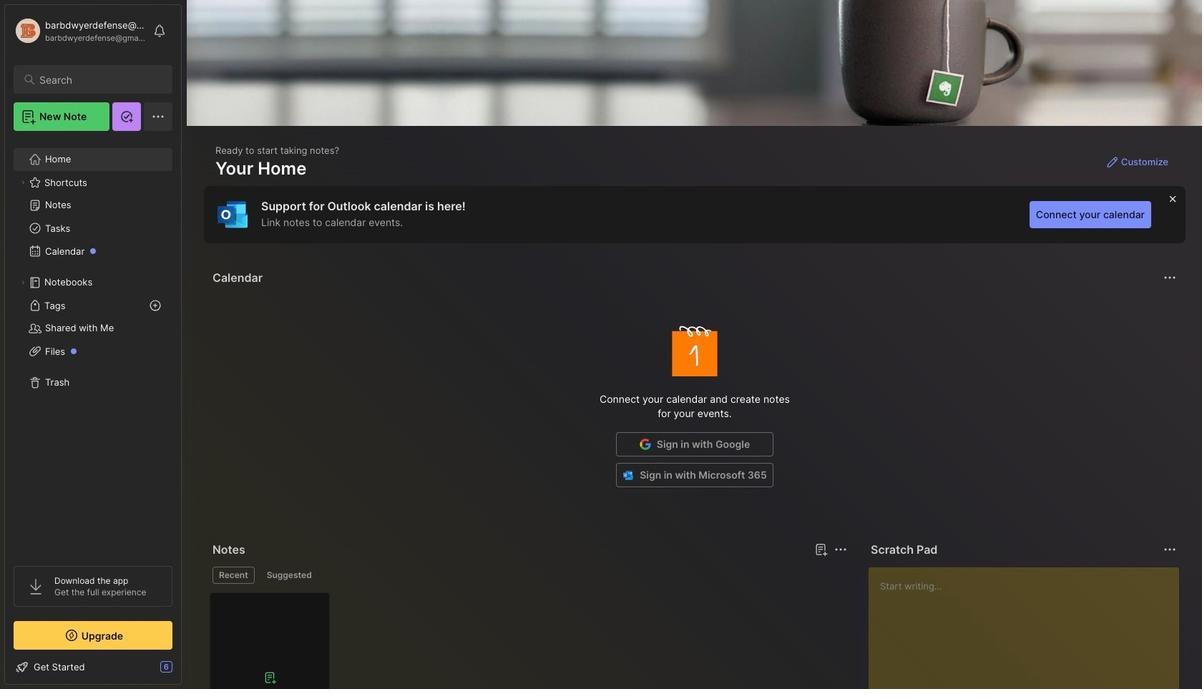 Task type: vqa. For each thing, say whether or not it's contained in the screenshot.
CLICK TO COLLAPSE icon at the left bottom of page
yes



Task type: locate. For each thing, give the bounding box(es) containing it.
1 horizontal spatial tab
[[260, 567, 318, 584]]

Help and Learning task checklist field
[[5, 655, 181, 678]]

0 horizontal spatial more actions field
[[831, 539, 851, 560]]

tree
[[5, 140, 181, 553]]

tab
[[212, 567, 255, 584], [260, 567, 318, 584]]

0 horizontal spatial tab
[[212, 567, 255, 584]]

1 vertical spatial more actions field
[[831, 539, 851, 560]]

None search field
[[39, 71, 160, 88]]

1 tab from the left
[[212, 567, 255, 584]]

1 horizontal spatial more actions field
[[1160, 268, 1180, 288]]

more actions image
[[832, 541, 849, 558]]

More actions field
[[1160, 268, 1180, 288], [831, 539, 851, 560]]

tab list
[[212, 567, 845, 584]]

main element
[[0, 0, 186, 689]]

0 vertical spatial more actions field
[[1160, 268, 1180, 288]]

none search field inside main element
[[39, 71, 160, 88]]



Task type: describe. For each thing, give the bounding box(es) containing it.
Account field
[[14, 16, 146, 45]]

tree inside main element
[[5, 140, 181, 553]]

click to collapse image
[[181, 663, 191, 680]]

Start writing… text field
[[880, 567, 1178, 689]]

2 tab from the left
[[260, 567, 318, 584]]

Search text field
[[39, 73, 160, 87]]

expand notebooks image
[[19, 278, 27, 287]]

more actions image
[[1161, 269, 1178, 286]]



